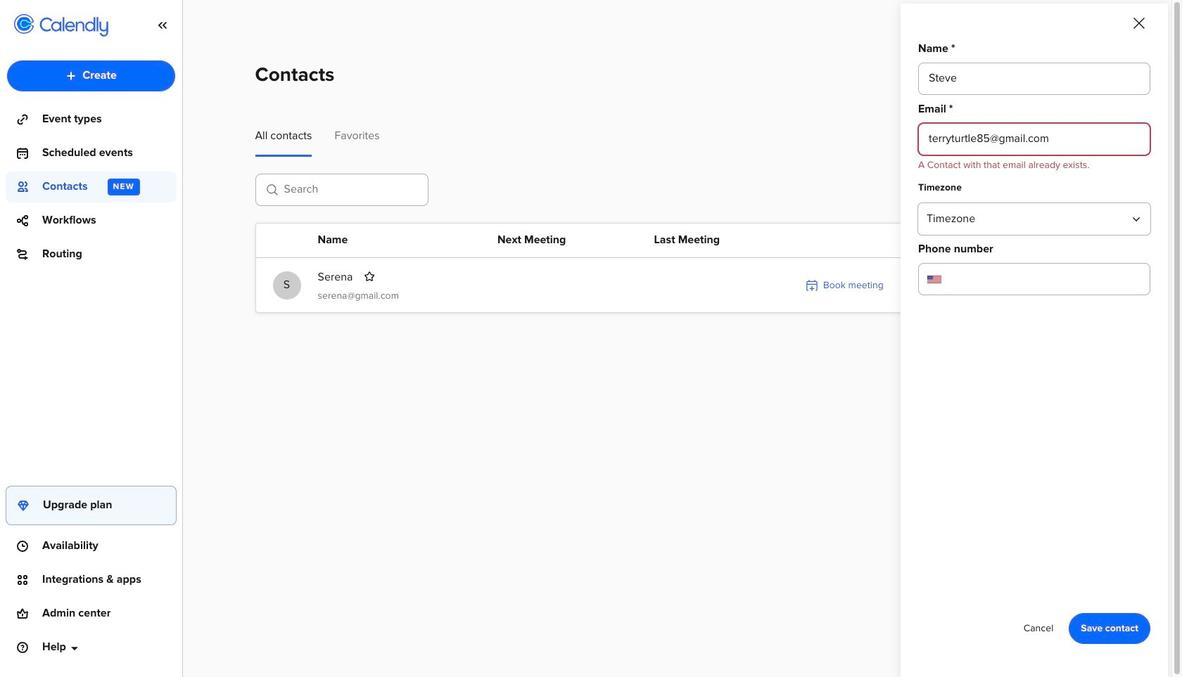 Task type: vqa. For each thing, say whether or not it's contained in the screenshot.
Phone Field
yes



Task type: describe. For each thing, give the bounding box(es) containing it.
set up the basics progress progress bar
[[995, 639, 1037, 646]]

Search field
[[255, 174, 428, 206]]



Task type: locate. For each thing, give the bounding box(es) containing it.
None search field
[[255, 174, 428, 212]]

None text field
[[918, 63, 1151, 95], [918, 123, 1151, 156], [918, 63, 1151, 95], [918, 123, 1151, 156]]

main navigation element
[[0, 0, 183, 678]]

None telephone field
[[918, 263, 1151, 296]]

calendly image
[[39, 17, 108, 37]]



